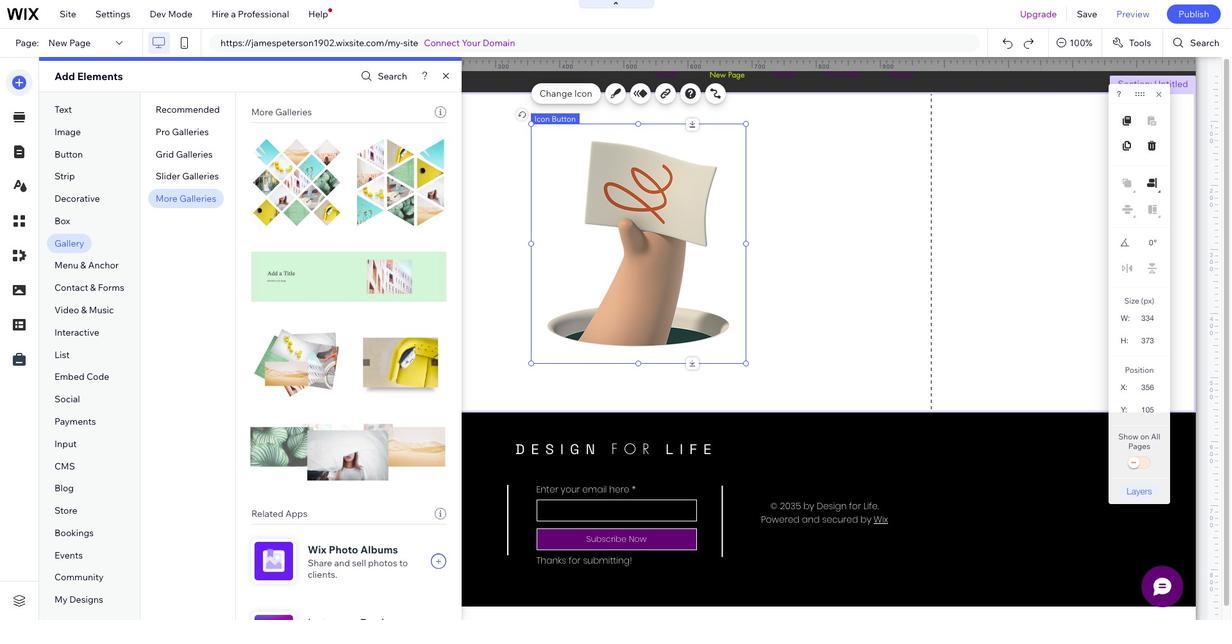 Task type: describe. For each thing, give the bounding box(es) containing it.
professional
[[238, 8, 289, 20]]

show on all pages
[[1119, 432, 1161, 451]]

wix photo albums share and sell photos to clients.
[[308, 544, 408, 581]]

related apps
[[251, 509, 308, 520]]

pro
[[156, 126, 170, 138]]

my designs
[[55, 595, 103, 606]]

all
[[1151, 432, 1161, 442]]

icon button
[[535, 114, 576, 124]]

new page
[[48, 37, 91, 49]]

y:
[[1121, 406, 1127, 415]]

(px)
[[1141, 296, 1155, 306]]

500
[[626, 63, 638, 70]]

wix
[[308, 544, 327, 557]]

https://jamespeterson1902.wixsite.com/my-
[[221, 37, 403, 49]]

position
[[1125, 366, 1154, 375]]

community
[[55, 572, 104, 584]]

1 horizontal spatial more galleries
[[251, 106, 312, 118]]

1 horizontal spatial icon
[[574, 88, 592, 99]]

on
[[1141, 432, 1150, 442]]

publish
[[1179, 8, 1210, 20]]

1 horizontal spatial button
[[552, 114, 576, 124]]

800
[[819, 63, 830, 70]]

0 vertical spatial search button
[[1164, 29, 1231, 57]]

save button
[[1067, 0, 1107, 28]]

tools button
[[1102, 29, 1163, 57]]

mode
[[168, 8, 192, 20]]

section:
[[1118, 78, 1152, 90]]

help
[[308, 8, 328, 20]]

900
[[883, 63, 894, 70]]

contact
[[55, 282, 88, 294]]

1 vertical spatial icon
[[535, 114, 550, 124]]

domain
[[483, 37, 515, 49]]

1 horizontal spatial more
[[251, 106, 273, 118]]

connect
[[424, 37, 460, 49]]

dev
[[150, 8, 166, 20]]

blog
[[55, 483, 74, 495]]

image
[[55, 126, 81, 138]]

size (px)
[[1125, 296, 1155, 306]]

hire
[[212, 8, 229, 20]]

your
[[462, 37, 481, 49]]

sell
[[352, 558, 366, 569]]

site
[[60, 8, 76, 20]]

size
[[1125, 296, 1140, 306]]

& for contact
[[90, 282, 96, 294]]

& for video
[[81, 305, 87, 316]]

1 vertical spatial button
[[55, 149, 83, 160]]

untitled
[[1155, 78, 1188, 90]]

decorative
[[55, 193, 100, 205]]

0 vertical spatial search
[[1191, 37, 1220, 49]]

slider
[[156, 171, 180, 182]]

embed
[[55, 372, 85, 383]]

tools
[[1129, 37, 1151, 49]]

settings
[[95, 8, 130, 20]]

recommended
[[156, 104, 220, 115]]

and
[[334, 558, 350, 569]]

https://jamespeterson1902.wixsite.com/my-site connect your domain
[[221, 37, 515, 49]]

add elements
[[55, 70, 123, 83]]

pages
[[1129, 442, 1151, 451]]

hire a professional
[[212, 8, 289, 20]]

add
[[55, 70, 75, 83]]

layers button
[[1119, 485, 1160, 498]]

payments
[[55, 416, 96, 428]]

pro galleries
[[156, 126, 209, 138]]

?
[[1117, 90, 1121, 99]]

600
[[690, 63, 702, 70]]

grid
[[156, 149, 174, 160]]

? button
[[1117, 90, 1121, 99]]

apps
[[286, 509, 308, 520]]

preview
[[1117, 8, 1150, 20]]



Task type: locate. For each thing, give the bounding box(es) containing it.
a
[[231, 8, 236, 20]]

None text field
[[1136, 235, 1153, 251], [1135, 332, 1160, 350], [1134, 401, 1160, 419], [1136, 235, 1153, 251], [1135, 332, 1160, 350], [1134, 401, 1160, 419]]

2 vertical spatial &
[[81, 305, 87, 316]]

search
[[1191, 37, 1220, 49], [378, 71, 407, 82]]

button down image
[[55, 149, 83, 160]]

events
[[55, 550, 83, 562]]

0 vertical spatial more galleries
[[251, 106, 312, 118]]

0 vertical spatial icon
[[574, 88, 592, 99]]

video & music
[[55, 305, 114, 316]]

0 vertical spatial &
[[80, 260, 86, 272]]

100% button
[[1049, 29, 1102, 57]]

1 vertical spatial more galleries
[[156, 193, 216, 205]]

strip
[[55, 171, 75, 182]]

video
[[55, 305, 79, 316]]

0 horizontal spatial more galleries
[[156, 193, 216, 205]]

photo
[[329, 544, 358, 557]]

0 horizontal spatial icon
[[535, 114, 550, 124]]

0 horizontal spatial search button
[[358, 67, 407, 86]]

& right the video at the left of the page
[[81, 305, 87, 316]]

input
[[55, 438, 77, 450]]

box
[[55, 215, 70, 227]]

search button
[[1164, 29, 1231, 57], [358, 67, 407, 86]]

400
[[562, 63, 574, 70]]

& right menu
[[80, 260, 86, 272]]

button down change icon
[[552, 114, 576, 124]]

icon
[[574, 88, 592, 99], [535, 114, 550, 124]]

grid galleries
[[156, 149, 213, 160]]

share
[[308, 558, 332, 569]]

more
[[251, 106, 273, 118], [156, 193, 178, 205]]

1 horizontal spatial search button
[[1164, 29, 1231, 57]]

300
[[498, 63, 510, 70]]

0 horizontal spatial search
[[378, 71, 407, 82]]

photos
[[368, 558, 397, 569]]

list
[[55, 349, 70, 361]]

designs
[[69, 595, 103, 606]]

0 horizontal spatial button
[[55, 149, 83, 160]]

dev mode
[[150, 8, 192, 20]]

switch
[[1127, 455, 1152, 473]]

None text field
[[1135, 310, 1160, 327], [1134, 379, 1160, 396], [1135, 310, 1160, 327], [1134, 379, 1160, 396]]

h:
[[1121, 337, 1129, 346]]

100%
[[1070, 37, 1093, 49]]

albums
[[360, 544, 398, 557]]

x:
[[1121, 384, 1128, 392]]

search down publish
[[1191, 37, 1220, 49]]

1 vertical spatial &
[[90, 282, 96, 294]]

code
[[87, 372, 109, 383]]

save
[[1077, 8, 1098, 20]]

°
[[1154, 239, 1157, 248]]

related
[[251, 509, 284, 520]]

bookings
[[55, 528, 94, 539]]

forms
[[98, 282, 124, 294]]

page
[[69, 37, 91, 49]]

change
[[540, 88, 572, 99]]

icon right change
[[574, 88, 592, 99]]

section: untitled
[[1118, 78, 1188, 90]]

icon down change
[[535, 114, 550, 124]]

contact & forms
[[55, 282, 124, 294]]

store
[[55, 505, 77, 517]]

0 vertical spatial button
[[552, 114, 576, 124]]

social
[[55, 394, 80, 405]]

search down 'site'
[[378, 71, 407, 82]]

embed code
[[55, 372, 109, 383]]

clients.
[[308, 569, 337, 581]]

galleries
[[275, 106, 312, 118], [172, 126, 209, 138], [176, 149, 213, 160], [182, 171, 219, 182], [180, 193, 216, 205]]

w:
[[1121, 314, 1130, 323]]

anchor
[[88, 260, 119, 272]]

layers
[[1127, 486, 1152, 497]]

& left forms
[[90, 282, 96, 294]]

upgrade
[[1020, 8, 1057, 20]]

to
[[399, 558, 408, 569]]

1 horizontal spatial search
[[1191, 37, 1220, 49]]

menu
[[55, 260, 78, 272]]

show
[[1119, 432, 1139, 442]]

search button down publish
[[1164, 29, 1231, 57]]

700
[[755, 63, 766, 70]]

publish button
[[1167, 4, 1221, 24]]

button
[[552, 114, 576, 124], [55, 149, 83, 160]]

music
[[89, 305, 114, 316]]

& for menu
[[80, 260, 86, 272]]

preview button
[[1107, 0, 1159, 28]]

search button down https://jamespeterson1902.wixsite.com/my-site connect your domain
[[358, 67, 407, 86]]

1 vertical spatial more
[[156, 193, 178, 205]]

change icon
[[540, 88, 592, 99]]

0 horizontal spatial more
[[156, 193, 178, 205]]

elements
[[77, 70, 123, 83]]

text
[[55, 104, 72, 115]]

0 vertical spatial more
[[251, 106, 273, 118]]

gallery
[[55, 238, 84, 249]]

menu & anchor
[[55, 260, 119, 272]]

site
[[403, 37, 418, 49]]

cms
[[55, 461, 75, 472]]

new
[[48, 37, 67, 49]]

1 vertical spatial search button
[[358, 67, 407, 86]]

slider galleries
[[156, 171, 219, 182]]

1 vertical spatial search
[[378, 71, 407, 82]]



Task type: vqa. For each thing, say whether or not it's contained in the screenshot.
Preview on the right top of the page
yes



